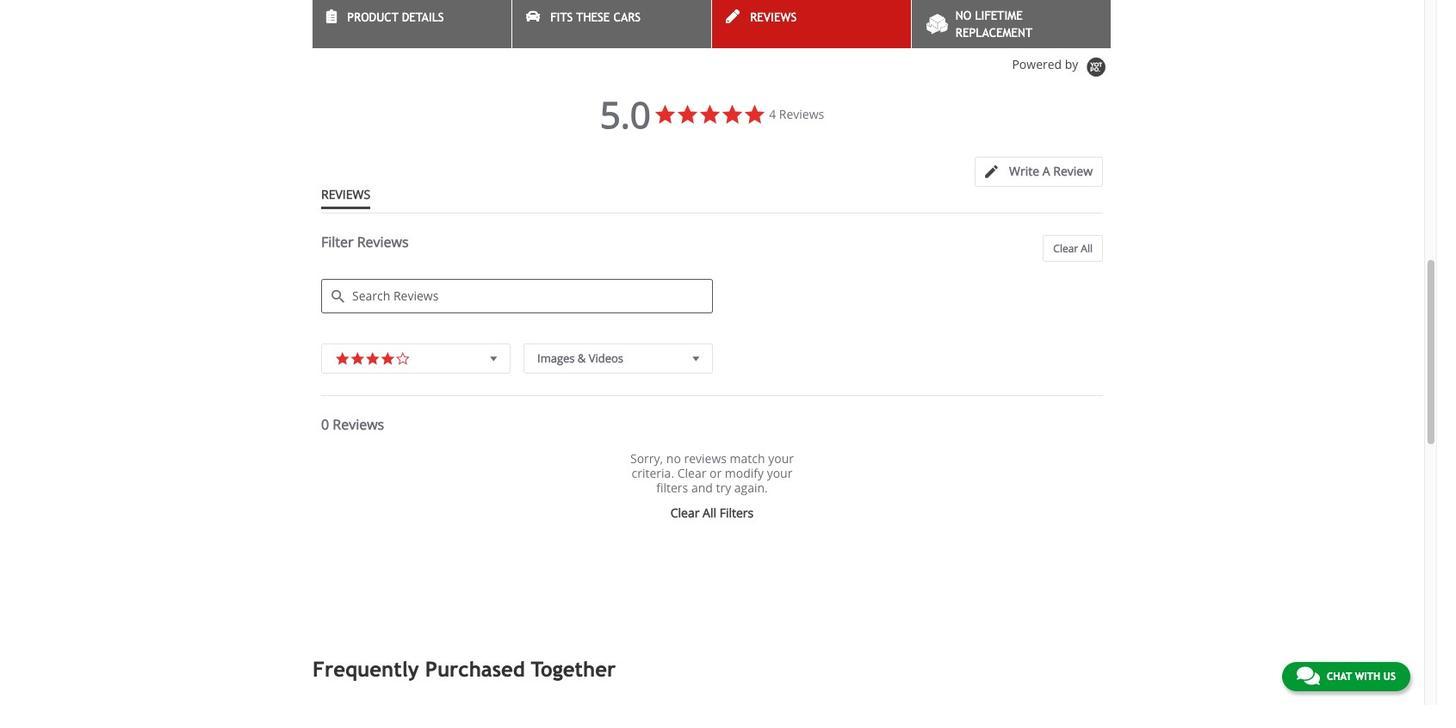 Task type: locate. For each thing, give the bounding box(es) containing it.
star image up 0 reviews
[[380, 349, 395, 366]]

no
[[956, 9, 972, 22]]

us
[[1384, 671, 1396, 683]]

Search Reviews search field
[[321, 279, 713, 313]]

chat with us
[[1327, 671, 1396, 683]]

clear left or
[[677, 465, 707, 481]]

0 horizontal spatial star image
[[350, 349, 365, 366]]

2 star image from the left
[[365, 349, 380, 366]]

star image left the "empty star" image
[[350, 349, 365, 366]]

fits these cars link
[[512, 0, 711, 48]]

product
[[347, 10, 398, 24]]

no lifetime replacement
[[956, 9, 1033, 40]]

modify
[[725, 465, 764, 481]]

reviews
[[684, 450, 727, 467]]

1 horizontal spatial all
[[1081, 241, 1093, 256]]

write
[[1009, 163, 1040, 179]]

reviews for 0 reviews
[[333, 415, 384, 434]]

your right "modify"
[[767, 465, 793, 481]]

write a review button
[[975, 157, 1103, 187]]

1 horizontal spatial star image
[[365, 349, 380, 366]]

again.
[[734, 479, 768, 496]]

details
[[402, 10, 444, 24]]

purchased
[[425, 657, 525, 681]]

0 horizontal spatial star image
[[335, 349, 350, 366]]

filter
[[321, 232, 354, 251]]

your
[[768, 450, 794, 467], [767, 465, 793, 481]]

2 star image from the left
[[380, 349, 395, 366]]

1 vertical spatial all
[[703, 504, 717, 521]]

criteria.
[[632, 465, 674, 481]]

all down and
[[703, 504, 717, 521]]

clear inside button
[[1053, 241, 1078, 256]]

clear
[[1053, 241, 1078, 256], [677, 465, 707, 481], [671, 504, 700, 521]]

clear all button
[[1043, 235, 1103, 262]]

write no frame image
[[985, 165, 1007, 178]]

clear down filters
[[671, 504, 700, 521]]

reviews
[[321, 186, 370, 202]]

clear down review
[[1053, 241, 1078, 256]]

match
[[730, 450, 765, 467]]

clear all
[[1053, 241, 1093, 256]]

replacement
[[956, 26, 1033, 40]]

1 horizontal spatial star image
[[380, 349, 395, 366]]

no
[[666, 450, 681, 467]]

star image
[[335, 349, 350, 366], [365, 349, 380, 366]]

no lifetime replacement link
[[912, 0, 1111, 48]]

chat with us link
[[1282, 662, 1411, 691]]

Images & Videos Filter field
[[524, 343, 713, 374]]

4
[[769, 106, 776, 122]]

filter reviews
[[321, 232, 409, 251]]

all
[[1081, 241, 1093, 256], [703, 504, 717, 521]]

images & videos
[[537, 350, 623, 366]]

reviews
[[750, 10, 797, 24], [313, 14, 379, 33], [779, 106, 824, 122], [357, 232, 409, 251], [333, 415, 384, 434]]

filters
[[720, 504, 754, 521]]

0 vertical spatial all
[[1081, 241, 1093, 256]]

star image
[[350, 349, 365, 366], [380, 349, 395, 366]]

with
[[1355, 671, 1380, 683]]

reviews inside "heading"
[[357, 232, 409, 251]]

0 vertical spatial clear
[[1053, 241, 1078, 256]]

reviews for 4 reviews
[[779, 106, 824, 122]]

all down review
[[1081, 241, 1093, 256]]

filters
[[656, 479, 688, 496]]

review
[[1053, 163, 1093, 179]]

frequently purchased together
[[313, 657, 616, 681]]

your right match
[[768, 450, 794, 467]]

0 horizontal spatial all
[[703, 504, 717, 521]]



Task type: vqa. For each thing, say whether or not it's contained in the screenshot.
Lifetime
yes



Task type: describe. For each thing, give the bounding box(es) containing it.
fits these cars
[[550, 10, 641, 24]]

0 reviews
[[321, 415, 384, 434]]

a
[[1043, 163, 1050, 179]]

clear all filters link
[[663, 504, 762, 521]]

lifetime
[[975, 9, 1023, 22]]

&
[[578, 350, 586, 366]]

product details link
[[313, 0, 512, 48]]

filter reviews heading
[[321, 232, 1103, 266]]

Rating Filter field
[[321, 343, 511, 374]]

cars
[[614, 10, 641, 24]]

chat
[[1327, 671, 1352, 683]]

videos
[[589, 350, 623, 366]]

all inside sorry, no reviews match your criteria. clear or modify your filters and try again. clear all filters
[[703, 504, 717, 521]]

1 star image from the left
[[335, 349, 350, 366]]

down triangle image
[[486, 349, 501, 367]]

powered
[[1012, 56, 1062, 72]]

together
[[531, 657, 616, 681]]

or
[[710, 465, 722, 481]]

frequently
[[313, 657, 419, 681]]

images
[[537, 350, 575, 366]]

5.0 star rating element
[[600, 89, 651, 138]]

powered by link
[[1012, 56, 1112, 78]]

write a review
[[1009, 163, 1093, 179]]

sorry, no reviews match your criteria. clear or modify your filters and try again. clear all filters
[[630, 450, 794, 521]]

0
[[321, 415, 329, 434]]

fits
[[550, 10, 573, 24]]

product details
[[347, 10, 444, 24]]

magnifying glass image
[[332, 290, 344, 303]]

1 vertical spatial clear
[[677, 465, 707, 481]]

comments image
[[1297, 666, 1320, 686]]

by
[[1065, 56, 1078, 72]]

these
[[576, 10, 610, 24]]

sorry,
[[630, 450, 663, 467]]

2 vertical spatial clear
[[671, 504, 700, 521]]

1 star image from the left
[[350, 349, 365, 366]]

down triangle image
[[688, 349, 704, 367]]

try
[[716, 479, 731, 496]]

reviews for filter reviews
[[357, 232, 409, 251]]

empty star image
[[395, 349, 410, 366]]

and
[[691, 479, 713, 496]]

all inside clear all button
[[1081, 241, 1093, 256]]

reviews link
[[712, 0, 911, 48]]

powered by
[[1012, 56, 1082, 72]]

4 reviews
[[769, 106, 824, 122]]

5.0
[[600, 89, 651, 138]]



